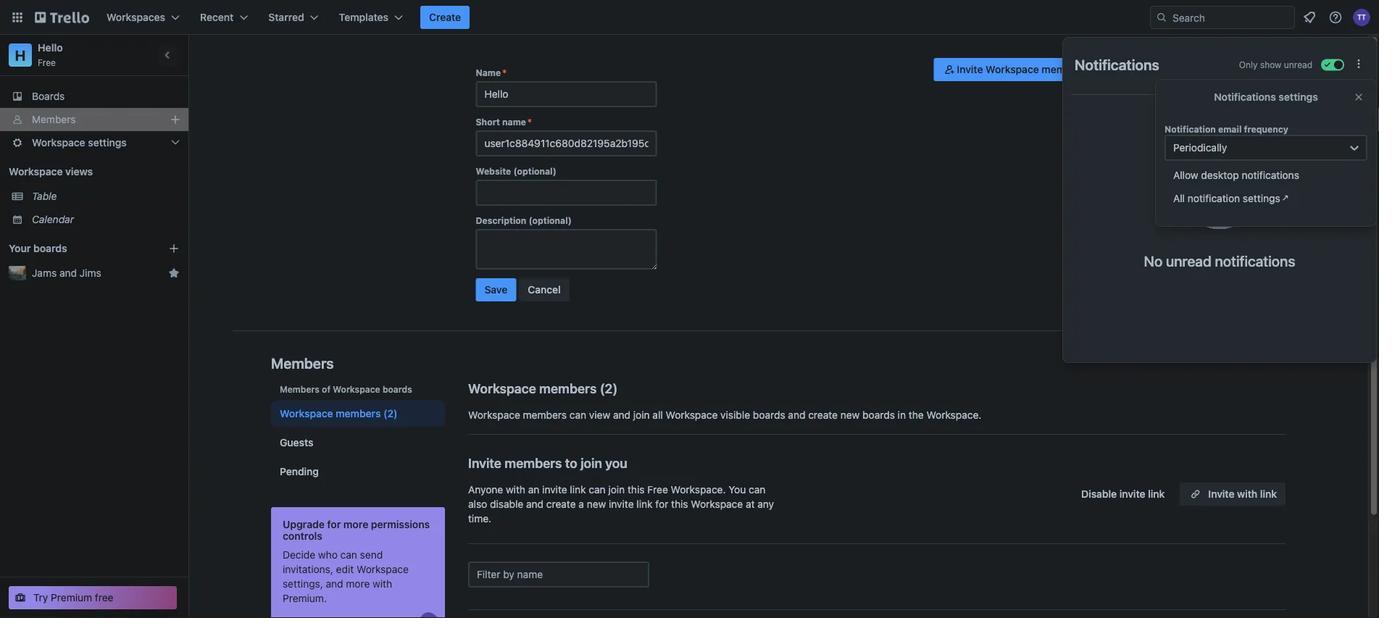 Task type: locate. For each thing, give the bounding box(es) containing it.
create
[[808, 409, 838, 421], [546, 498, 576, 510]]

join right to
[[581, 455, 602, 471]]

invite workspace members
[[957, 63, 1087, 75]]

premium.
[[283, 593, 327, 605]]

with for invite
[[1237, 488, 1258, 500]]

unread right no
[[1166, 252, 1212, 269]]

can up edit
[[340, 549, 357, 561]]

free
[[95, 592, 113, 604]]

0 vertical spatial notifications
[[1242, 169, 1300, 181]]

and right visible
[[788, 409, 806, 421]]

0 horizontal spatial *
[[502, 67, 507, 78]]

invite right disable
[[1120, 488, 1146, 500]]

can left view
[[570, 409, 587, 421]]

0 vertical spatial members
[[32, 113, 76, 125]]

1 horizontal spatial create
[[808, 409, 838, 421]]

view
[[589, 409, 611, 421]]

1 horizontal spatial *
[[528, 117, 532, 127]]

with inside upgrade for more permissions controls decide who can send invitations, edit workspace settings, and more with premium.
[[373, 578, 392, 590]]

and inside upgrade for more permissions controls decide who can send invitations, edit workspace settings, and more with premium.
[[326, 578, 343, 590]]

workspace navigation collapse icon image
[[158, 45, 178, 65]]

1 horizontal spatial invite
[[957, 63, 983, 75]]

2 horizontal spatial with
[[1237, 488, 1258, 500]]

2 vertical spatial invite
[[1209, 488, 1235, 500]]

join left 'all'
[[633, 409, 650, 421]]

1 horizontal spatial this
[[671, 498, 688, 510]]

1 horizontal spatial unread
[[1284, 60, 1313, 70]]

members left of
[[280, 384, 320, 394]]

1 vertical spatial for
[[327, 519, 341, 531]]

website
[[476, 166, 511, 176]]

0 horizontal spatial unread
[[1166, 252, 1212, 269]]

0 vertical spatial notifications
[[1075, 56, 1160, 73]]

more up send
[[344, 519, 368, 531]]

1 horizontal spatial workspace members
[[468, 381, 597, 396]]

workspace settings
[[32, 137, 127, 149]]

this
[[628, 484, 645, 496], [671, 498, 688, 510]]

0 horizontal spatial new
[[587, 498, 606, 510]]

1 horizontal spatial with
[[506, 484, 526, 496]]

members up of
[[271, 354, 334, 372]]

description
[[476, 215, 526, 225]]

(optional) right website
[[514, 166, 557, 176]]

more down edit
[[346, 578, 370, 590]]

workspace members left (
[[468, 381, 597, 396]]

boards up (2)
[[383, 384, 412, 394]]

1 vertical spatial this
[[671, 498, 688, 510]]

0 vertical spatial this
[[628, 484, 645, 496]]

invite right a
[[609, 498, 634, 510]]

guests link
[[271, 430, 445, 456]]

workspace. left you
[[671, 484, 726, 496]]

new left "in"
[[841, 409, 860, 421]]

invite with link button
[[1180, 483, 1286, 506]]

1 horizontal spatial notifications
[[1214, 91, 1276, 103]]

2 vertical spatial settings
[[1243, 192, 1281, 204]]

invite with link
[[1209, 488, 1277, 500]]

0 horizontal spatial create
[[546, 498, 576, 510]]

)
[[613, 381, 618, 396]]

workspace inside upgrade for more permissions controls decide who can send invitations, edit workspace settings, and more with premium.
[[357, 564, 409, 576]]

create
[[429, 11, 461, 23]]

1 vertical spatial *
[[528, 117, 532, 127]]

2 horizontal spatial invite
[[1209, 488, 1235, 500]]

1 vertical spatial new
[[587, 498, 606, 510]]

settings down allow desktop notifications button
[[1243, 192, 1281, 204]]

add board image
[[168, 243, 180, 254]]

invite inside button
[[957, 63, 983, 75]]

calendar
[[32, 213, 74, 225]]

notifications for notifications
[[1075, 56, 1160, 73]]

0 vertical spatial *
[[502, 67, 507, 78]]

notifications settings
[[1214, 91, 1318, 103]]

0 vertical spatial invite
[[957, 63, 983, 75]]

0 horizontal spatial free
[[38, 57, 56, 67]]

0 horizontal spatial with
[[373, 578, 392, 590]]

search image
[[1156, 12, 1168, 23]]

1 vertical spatial (optional)
[[529, 215, 572, 225]]

1 horizontal spatial join
[[609, 484, 625, 496]]

boards left "in"
[[863, 409, 895, 421]]

(optional) right the description
[[529, 215, 572, 225]]

link inside disable invite link button
[[1148, 488, 1165, 500]]

settings inside all notification settings link
[[1243, 192, 1281, 204]]

with inside 'button'
[[1237, 488, 1258, 500]]

(optional) for website (optional)
[[514, 166, 557, 176]]

all notification settings
[[1174, 192, 1281, 204]]

invite right the an
[[542, 484, 567, 496]]

disable
[[490, 498, 524, 510]]

invite for invite with link
[[1209, 488, 1235, 500]]

and down edit
[[326, 578, 343, 590]]

notifications down search image
[[1075, 56, 1160, 73]]

None text field
[[476, 81, 657, 107], [476, 180, 657, 206], [476, 81, 657, 107], [476, 180, 657, 206]]

try premium free button
[[9, 586, 177, 610]]

and down the an
[[526, 498, 544, 510]]

for inside upgrade for more permissions controls decide who can send invitations, edit workspace settings, and more with premium.
[[327, 519, 341, 531]]

1 vertical spatial notifications
[[1214, 91, 1276, 103]]

workspace. right the
[[927, 409, 982, 421]]

new inside anyone with an invite link can join this free workspace. you can also disable and create a new invite link for this workspace at any time.
[[587, 498, 606, 510]]

workspace members down of
[[280, 408, 381, 420]]

2 horizontal spatial join
[[633, 409, 650, 421]]

Search field
[[1168, 7, 1295, 28]]

hello free
[[38, 42, 63, 67]]

jams and jims link
[[32, 266, 162, 281]]

workspace members
[[468, 381, 597, 396], [280, 408, 381, 420]]

settings for notifications settings
[[1279, 91, 1318, 103]]

1 vertical spatial create
[[546, 498, 576, 510]]

2 vertical spatial members
[[280, 384, 320, 394]]

short name *
[[476, 117, 532, 127]]

jams
[[32, 267, 57, 279]]

views
[[65, 166, 93, 178]]

anyone with an invite link can join this free workspace. you can also disable and create a new invite link for this workspace at any time.
[[468, 484, 774, 525]]

boards right visible
[[753, 409, 786, 421]]

more
[[344, 519, 368, 531], [346, 578, 370, 590]]

notifications for allow desktop notifications
[[1242, 169, 1300, 181]]

0 horizontal spatial join
[[581, 455, 602, 471]]

workspace
[[986, 63, 1039, 75], [32, 137, 85, 149], [9, 166, 63, 178], [468, 381, 536, 396], [333, 384, 380, 394], [280, 408, 333, 420], [468, 409, 520, 421], [666, 409, 718, 421], [691, 498, 743, 510], [357, 564, 409, 576]]

1 horizontal spatial workspace.
[[927, 409, 982, 421]]

1 vertical spatial free
[[648, 484, 668, 496]]

members inside members link
[[32, 113, 76, 125]]

workspace inside button
[[986, 63, 1039, 75]]

workspace.
[[927, 409, 982, 421], [671, 484, 726, 496]]

join
[[633, 409, 650, 421], [581, 455, 602, 471], [609, 484, 625, 496]]

name
[[502, 117, 526, 127]]

0 vertical spatial join
[[633, 409, 650, 421]]

None text field
[[476, 130, 657, 157], [476, 229, 657, 270], [476, 130, 657, 157], [476, 229, 657, 270]]

in
[[898, 409, 906, 421]]

0 vertical spatial for
[[656, 498, 669, 510]]

organizationdetailform element
[[476, 67, 657, 307]]

workspace. inside anyone with an invite link can join this free workspace. you can also disable and create a new invite link for this workspace at any time.
[[671, 484, 726, 496]]

notifications up all notification settings link
[[1242, 169, 1300, 181]]

can
[[570, 409, 587, 421], [589, 484, 606, 496], [749, 484, 766, 496], [340, 549, 357, 561]]

0 horizontal spatial invite
[[468, 455, 502, 471]]

1 vertical spatial notifications
[[1215, 252, 1296, 269]]

new right a
[[587, 498, 606, 510]]

try premium free
[[33, 592, 113, 604]]

settings down members link
[[88, 137, 127, 149]]

permissions
[[371, 519, 430, 531]]

2
[[605, 381, 613, 396]]

visible
[[721, 409, 750, 421]]

taco image
[[1181, 133, 1259, 229]]

only show unread
[[1239, 60, 1313, 70]]

hello
[[38, 42, 63, 54]]

1 vertical spatial members
[[271, 354, 334, 372]]

and left jims
[[59, 267, 77, 279]]

starred icon image
[[168, 267, 180, 279]]

members
[[1042, 63, 1087, 75], [539, 381, 597, 396], [336, 408, 381, 420], [523, 409, 567, 421], [505, 455, 562, 471]]

sm image
[[943, 62, 957, 77]]

unread right the show
[[1284, 60, 1313, 70]]

jims
[[80, 267, 101, 279]]

1 horizontal spatial for
[[656, 498, 669, 510]]

Filter by name text field
[[468, 562, 649, 588]]

0 horizontal spatial for
[[327, 519, 341, 531]]

1 vertical spatial settings
[[88, 137, 127, 149]]

with
[[506, 484, 526, 496], [1237, 488, 1258, 500], [373, 578, 392, 590]]

2 vertical spatial join
[[609, 484, 625, 496]]

members down boards
[[32, 113, 76, 125]]

0 horizontal spatial workspace.
[[671, 484, 726, 496]]

to
[[565, 455, 578, 471]]

join down you
[[609, 484, 625, 496]]

your boards with 1 items element
[[9, 240, 146, 257]]

1 vertical spatial invite
[[468, 455, 502, 471]]

unread
[[1284, 60, 1313, 70], [1166, 252, 1212, 269]]

0 vertical spatial unread
[[1284, 60, 1313, 70]]

an
[[528, 484, 540, 496]]

back to home image
[[35, 6, 89, 29]]

guests
[[280, 437, 313, 449]]

0 vertical spatial settings
[[1279, 91, 1318, 103]]

settings for workspace settings
[[88, 137, 127, 149]]

members of workspace boards
[[280, 384, 412, 394]]

primary element
[[0, 0, 1379, 35]]

notifications down only
[[1214, 91, 1276, 103]]

and
[[59, 267, 77, 279], [613, 409, 631, 421], [788, 409, 806, 421], [526, 498, 544, 510], [326, 578, 343, 590]]

settings inside workspace settings dropdown button
[[88, 137, 127, 149]]

0 notifications image
[[1301, 9, 1319, 26]]

0 vertical spatial new
[[841, 409, 860, 421]]

notifications inside button
[[1242, 169, 1300, 181]]

0 vertical spatial more
[[344, 519, 368, 531]]

invite inside 'button'
[[1209, 488, 1235, 500]]

(optional)
[[514, 166, 557, 176], [529, 215, 572, 225]]

settings
[[1279, 91, 1318, 103], [88, 137, 127, 149], [1243, 192, 1281, 204]]

all notification settings link
[[1165, 187, 1366, 210]]

periodically
[[1174, 142, 1227, 154]]

invite
[[542, 484, 567, 496], [1120, 488, 1146, 500], [609, 498, 634, 510]]

0 vertical spatial free
[[38, 57, 56, 67]]

invite members to join you
[[468, 455, 628, 471]]

with inside anyone with an invite link can join this free workspace. you can also disable and create a new invite link for this workspace at any time.
[[506, 484, 526, 496]]

0 vertical spatial (optional)
[[514, 166, 557, 176]]

also
[[468, 498, 487, 510]]

1 horizontal spatial free
[[648, 484, 668, 496]]

0 horizontal spatial notifications
[[1075, 56, 1160, 73]]

settings down only show unread
[[1279, 91, 1318, 103]]

0 horizontal spatial workspace members
[[280, 408, 381, 420]]

1 vertical spatial workspace.
[[671, 484, 726, 496]]

1 vertical spatial workspace members
[[280, 408, 381, 420]]

notifications down all notification settings link
[[1215, 252, 1296, 269]]

notifications
[[1242, 169, 1300, 181], [1215, 252, 1296, 269]]

cancel
[[528, 284, 561, 296]]

notifications for notifications settings
[[1214, 91, 1276, 103]]

workspaces button
[[98, 6, 189, 29]]

for
[[656, 498, 669, 510], [327, 519, 341, 531]]

any
[[758, 498, 774, 510]]

website (optional)
[[476, 166, 557, 176]]

invite for invite members to join you
[[468, 455, 502, 471]]

try
[[33, 592, 48, 604]]

2 horizontal spatial invite
[[1120, 488, 1146, 500]]



Task type: vqa. For each thing, say whether or not it's contained in the screenshot.
Invite related to Invite members to join you
yes



Task type: describe. For each thing, give the bounding box(es) containing it.
can up at
[[749, 484, 766, 496]]

free inside hello free
[[38, 57, 56, 67]]

workspace settings button
[[0, 131, 188, 154]]

allow desktop notifications
[[1174, 169, 1300, 181]]

and right view
[[613, 409, 631, 421]]

upgrade
[[283, 519, 325, 531]]

all
[[653, 409, 663, 421]]

invitations,
[[283, 564, 333, 576]]

you
[[605, 455, 628, 471]]

only
[[1239, 60, 1258, 70]]

description (optional)
[[476, 215, 572, 225]]

workspaces
[[107, 11, 165, 23]]

1 vertical spatial join
[[581, 455, 602, 471]]

controls
[[283, 530, 323, 542]]

recent button
[[191, 6, 257, 29]]

of
[[322, 384, 331, 394]]

table link
[[32, 189, 180, 204]]

pending link
[[271, 459, 445, 485]]

invite for invite workspace members
[[957, 63, 983, 75]]

notifications for no unread notifications
[[1215, 252, 1296, 269]]

invite inside button
[[1120, 488, 1146, 500]]

notification
[[1165, 124, 1216, 134]]

time.
[[468, 513, 492, 525]]

workspace inside anyone with an invite link can join this free workspace. you can also disable and create a new invite link for this workspace at any time.
[[691, 498, 743, 510]]

for inside anyone with an invite link can join this free workspace. you can also disable and create a new invite link for this workspace at any time.
[[656, 498, 669, 510]]

hello link
[[38, 42, 63, 54]]

name *
[[476, 67, 507, 78]]

close popover image
[[1353, 91, 1365, 103]]

anyone
[[468, 484, 503, 496]]

allow desktop notifications button
[[1165, 164, 1368, 187]]

the
[[909, 409, 924, 421]]

boards link
[[0, 85, 188, 108]]

at
[[746, 498, 755, 510]]

create inside anyone with an invite link can join this free workspace. you can also disable and create a new invite link for this workspace at any time.
[[546, 498, 576, 510]]

pending
[[280, 466, 319, 478]]

can inside upgrade for more permissions controls decide who can send invitations, edit workspace settings, and more with premium.
[[340, 549, 357, 561]]

1 horizontal spatial invite
[[609, 498, 634, 510]]

save
[[485, 284, 508, 296]]

open information menu image
[[1329, 10, 1343, 25]]

no unread notifications
[[1144, 252, 1296, 269]]

boards
[[32, 90, 65, 102]]

0 horizontal spatial invite
[[542, 484, 567, 496]]

notification email frequency
[[1165, 124, 1289, 134]]

(2)
[[383, 408, 398, 420]]

switch to… image
[[10, 10, 25, 25]]

0 horizontal spatial this
[[628, 484, 645, 496]]

all
[[1174, 192, 1185, 204]]

no
[[1144, 252, 1163, 269]]

your
[[9, 242, 31, 254]]

disable invite link
[[1082, 488, 1165, 500]]

recent
[[200, 11, 234, 23]]

workspace inside dropdown button
[[32, 137, 85, 149]]

members inside button
[[1042, 63, 1087, 75]]

upgrade for more permissions controls decide who can send invitations, edit workspace settings, and more with premium.
[[283, 519, 430, 605]]

invite workspace members button
[[934, 58, 1096, 81]]

link inside "invite with link" 'button'
[[1260, 488, 1277, 500]]

save button
[[476, 278, 516, 302]]

short
[[476, 117, 500, 127]]

free inside anyone with an invite link can join this free workspace. you can also disable and create a new invite link for this workspace at any time.
[[648, 484, 668, 496]]

0 vertical spatial workspace members
[[468, 381, 597, 396]]

disable
[[1082, 488, 1117, 500]]

settings,
[[283, 578, 323, 590]]

a
[[579, 498, 584, 510]]

calendar link
[[32, 212, 180, 227]]

table
[[32, 190, 57, 202]]

starred button
[[260, 6, 327, 29]]

(
[[600, 381, 605, 396]]

your boards
[[9, 242, 67, 254]]

can down you
[[589, 484, 606, 496]]

decide
[[283, 549, 315, 561]]

edit
[[336, 564, 354, 576]]

jams and jims
[[32, 267, 101, 279]]

( 2 )
[[600, 381, 618, 396]]

name
[[476, 67, 501, 78]]

1 vertical spatial unread
[[1166, 252, 1212, 269]]

and inside anyone with an invite link can join this free workspace. you can also disable and create a new invite link for this workspace at any time.
[[526, 498, 544, 510]]

show
[[1260, 60, 1282, 70]]

premium
[[51, 592, 92, 604]]

boards up jams
[[33, 242, 67, 254]]

notification
[[1188, 192, 1240, 204]]

you
[[729, 484, 746, 496]]

1 vertical spatial more
[[346, 578, 370, 590]]

workspace views
[[9, 166, 93, 178]]

with for anyone
[[506, 484, 526, 496]]

who
[[318, 549, 338, 561]]

terry turtle (terryturtle) image
[[1353, 9, 1371, 26]]

(optional) for description (optional)
[[529, 215, 572, 225]]

members link
[[0, 108, 188, 131]]

create button
[[420, 6, 470, 29]]

join inside anyone with an invite link can join this free workspace. you can also disable and create a new invite link for this workspace at any time.
[[609, 484, 625, 496]]

frequency
[[1244, 124, 1289, 134]]

allow
[[1174, 169, 1199, 181]]

cancel button
[[519, 278, 570, 302]]

starred
[[268, 11, 304, 23]]

h
[[15, 46, 26, 63]]

0 vertical spatial create
[[808, 409, 838, 421]]

templates
[[339, 11, 389, 23]]

1 horizontal spatial new
[[841, 409, 860, 421]]

0 vertical spatial workspace.
[[927, 409, 982, 421]]



